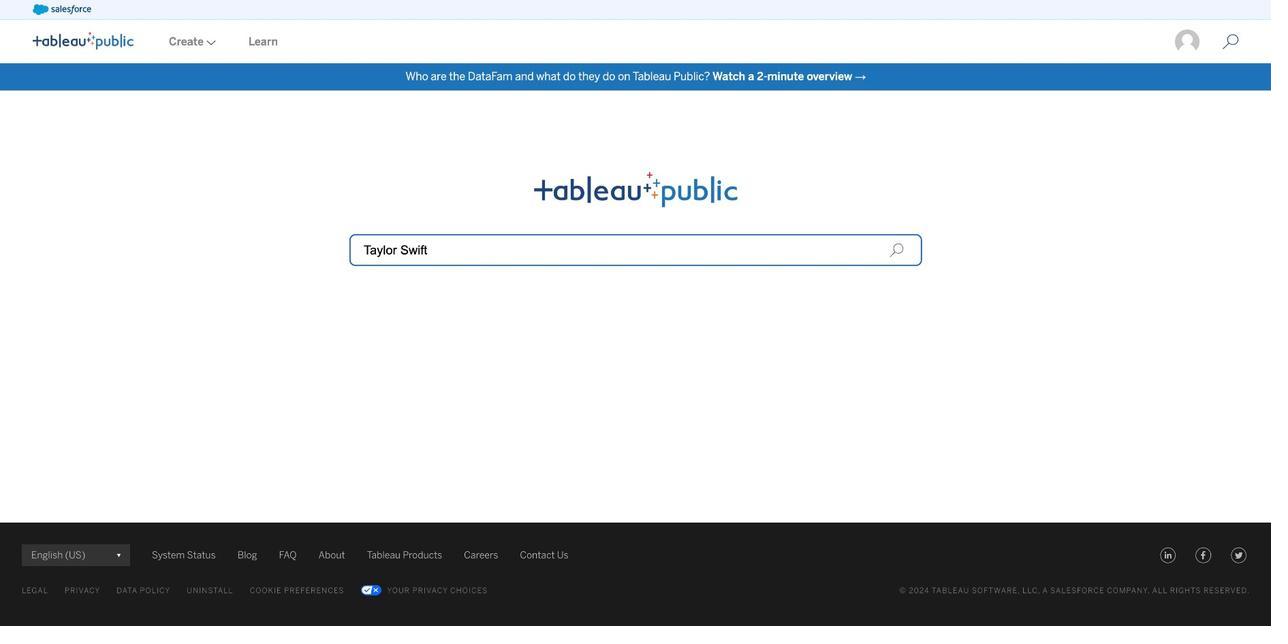 Task type: vqa. For each thing, say whether or not it's contained in the screenshot.
the Search input field
yes



Task type: describe. For each thing, give the bounding box(es) containing it.
go to search image
[[1207, 34, 1256, 50]]



Task type: locate. For each thing, give the bounding box(es) containing it.
logo image
[[33, 32, 134, 49]]

selected language element
[[31, 545, 121, 567]]

create image
[[204, 40, 216, 45]]

search image
[[889, 243, 904, 258]]

Search input field
[[350, 235, 922, 266]]

gary.orlando image
[[1174, 29, 1201, 55]]

salesforce logo image
[[33, 4, 91, 15]]



